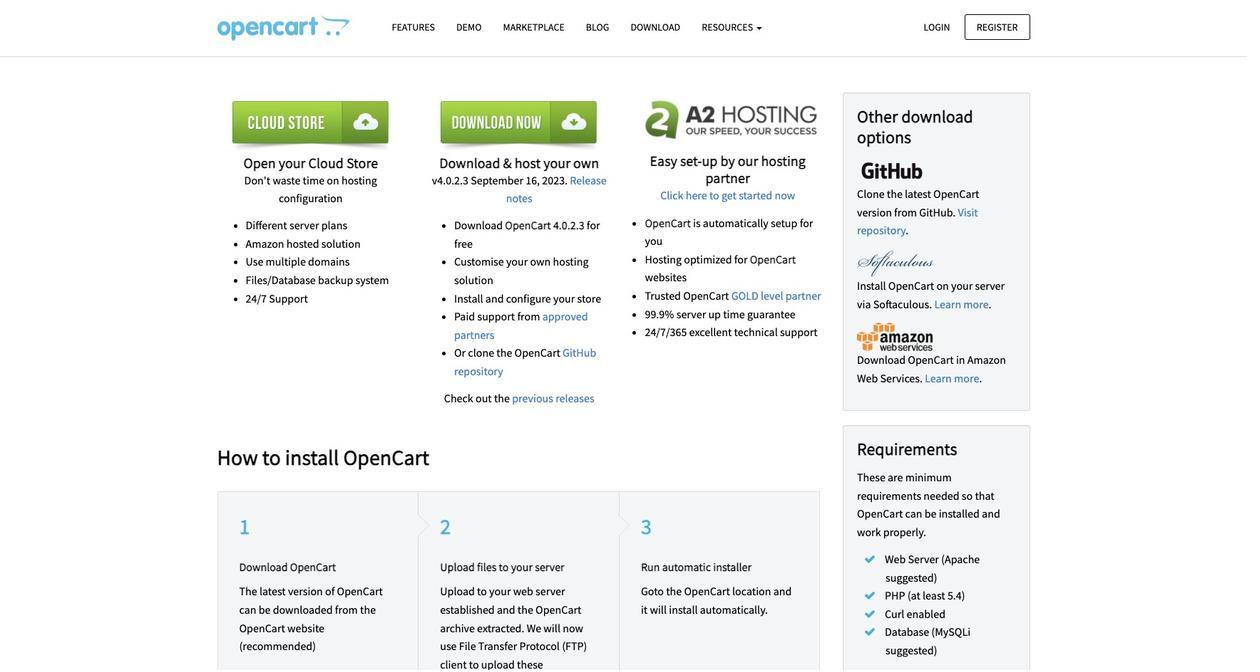 Task type: locate. For each thing, give the bounding box(es) containing it.
(recommended)
[[239, 640, 316, 654]]

the right goto
[[666, 585, 682, 599]]

upload up established
[[440, 585, 475, 599]]

established
[[440, 603, 495, 617]]

github
[[563, 346, 596, 360]]

0 horizontal spatial be
[[259, 603, 271, 617]]

0 horizontal spatial for
[[587, 218, 600, 233]]

0 horizontal spatial web
[[857, 371, 878, 386]]

download opencart 4.0.2.3
[[454, 218, 584, 233]]

1 vertical spatial up
[[708, 307, 721, 321]]

time up 'configuration'
[[303, 173, 325, 187]]

0 vertical spatial repository
[[857, 223, 906, 238]]

0 vertical spatial web
[[857, 371, 878, 386]]

on inside open your cloud store don't waste time on hosting configuration
[[327, 173, 339, 187]]

php
[[885, 589, 905, 603]]

solution
[[321, 237, 361, 251], [454, 273, 493, 287]]

and up extracted.
[[497, 603, 515, 617]]

1 vertical spatial version
[[288, 585, 323, 599]]

1 vertical spatial .
[[989, 297, 992, 312]]

will right it
[[650, 603, 667, 617]]

1 vertical spatial web
[[885, 553, 906, 567]]

2 suggested) from the top
[[886, 644, 937, 658]]

the inside goto the opencart location and it will install automatically.
[[666, 585, 682, 599]]

download right blog at the left top of the page
[[631, 21, 680, 34]]

1 upload from the top
[[440, 560, 475, 574]]

1 vertical spatial repository
[[454, 364, 503, 379]]

now inside upload to your web server established and the opencart archive extracted. we will now use file transfer protocol (ftp) client to upload t
[[563, 621, 583, 636]]

0 horizontal spatial now
[[563, 621, 583, 636]]

1 vertical spatial upload
[[440, 585, 475, 599]]

more down the in
[[954, 371, 979, 386]]

from left github.
[[894, 205, 917, 219]]

up left by
[[702, 152, 718, 170]]

amazon inside different server plans amazon hosted solution use multiple domains files/database backup system 24/7 support
[[246, 237, 284, 251]]

1 vertical spatial learn more link
[[925, 371, 979, 386]]

hosting down store at the left top
[[342, 173, 377, 187]]

2 horizontal spatial for
[[800, 216, 813, 230]]

time
[[303, 173, 325, 187], [723, 307, 745, 321]]

download opencart in amazon web services.
[[857, 353, 1006, 386]]

1 vertical spatial latest
[[259, 585, 286, 599]]

0 vertical spatial can
[[905, 507, 922, 521]]

1 vertical spatial support
[[780, 325, 818, 339]]

0 vertical spatial amazon
[[246, 237, 284, 251]]

level
[[761, 289, 783, 303]]

1 horizontal spatial for
[[734, 252, 748, 266]]

server inside install opencart on your server via softaculous.
[[975, 279, 1005, 293]]

will right we
[[544, 621, 560, 636]]

0 horizontal spatial version
[[288, 585, 323, 599]]

0 horizontal spatial latest
[[259, 585, 286, 599]]

location
[[732, 585, 771, 599]]

own up "release"
[[573, 154, 599, 171]]

1 vertical spatial from
[[517, 310, 540, 324]]

github.
[[919, 205, 956, 219]]

web server (apache suggested) php (at least 5.4) curl enabled database (mysqli suggested)
[[885, 553, 980, 658]]

notes
[[506, 191, 532, 205]]

learn more .
[[934, 297, 992, 312], [925, 371, 982, 386]]

more up the in
[[964, 297, 989, 312]]

more for your
[[964, 297, 989, 312]]

the down web on the bottom left of the page
[[518, 603, 533, 617]]

that
[[975, 489, 995, 503]]

2
[[440, 513, 451, 540]]

partners
[[454, 328, 495, 342]]

download for download opencart
[[239, 560, 288, 574]]

1 horizontal spatial own
[[573, 154, 599, 171]]

server inside upload to your web server established and the opencart archive extracted. we will now use file transfer protocol (ftp) client to upload t
[[536, 585, 565, 599]]

for right 4.0.2.3
[[587, 218, 600, 233]]

16,
[[526, 173, 540, 187]]

.
[[906, 223, 909, 238], [989, 297, 992, 312], [979, 371, 982, 386]]

web inside "web server (apache suggested) php (at least 5.4) curl enabled database (mysqli suggested)"
[[885, 553, 906, 567]]

repository inside visit repository
[[857, 223, 906, 238]]

and up paid support from
[[485, 291, 504, 306]]

1 horizontal spatial .
[[979, 371, 982, 386]]

version down clone
[[857, 205, 892, 219]]

be down needed
[[925, 507, 937, 521]]

client
[[440, 658, 467, 671]]

approved partners
[[454, 310, 588, 342]]

can up properly. in the right bottom of the page
[[905, 507, 922, 521]]

own
[[573, 154, 599, 171], [530, 255, 551, 269]]

version inside the "the latest version of opencart can be downloaded from the opencart website (recommended)"
[[288, 585, 323, 599]]

via
[[857, 297, 871, 312]]

0 vertical spatial support
[[477, 310, 515, 324]]

installed
[[939, 507, 980, 521]]

previous
[[512, 391, 553, 406]]

1 horizontal spatial from
[[517, 310, 540, 324]]

amazon down different
[[246, 237, 284, 251]]

suggested) down database
[[886, 644, 937, 658]]

and inside goto the opencart location and it will install automatically.
[[773, 585, 792, 599]]

2 vertical spatial hosting
[[553, 255, 589, 269]]

server for upload to your web server established and the opencart archive extracted. we will now use file transfer protocol (ftp) client to upload t
[[536, 585, 565, 599]]

the inside the "the latest version of opencart can be downloaded from the opencart website (recommended)"
[[360, 603, 376, 617]]

0 vertical spatial suggested)
[[886, 571, 937, 585]]

0 vertical spatial .
[[906, 223, 909, 238]]

1 vertical spatial hosting
[[342, 173, 377, 187]]

learn more . down the in
[[925, 371, 982, 386]]

for inside hosting optimized for opencart websites trusted opencart gold level partner 99.9% server up time guarantee 24/7/365 excellent technical support
[[734, 252, 748, 266]]

5.4)
[[948, 589, 965, 603]]

learn more . for on
[[934, 297, 992, 312]]

time inside hosting optimized for opencart websites trusted opencart gold level partner 99.9% server up time guarantee 24/7/365 excellent technical support
[[723, 307, 745, 321]]

repository up softaculous 'image'
[[857, 223, 906, 238]]

blog link
[[575, 15, 620, 40]]

v4.0.2.3 september 16, 2023.
[[432, 173, 570, 187]]

(apache
[[941, 553, 980, 567]]

be inside these are minimum requirements needed so that opencart can be installed and work properly.
[[925, 507, 937, 521]]

from right downloaded
[[335, 603, 358, 617]]

configure
[[506, 291, 551, 306]]

0 horizontal spatial install
[[285, 444, 339, 471]]

are
[[888, 471, 903, 485]]

1 vertical spatial amazon
[[967, 353, 1006, 367]]

opencart inside these are minimum requirements needed so that opencart can be installed and work properly.
[[857, 507, 903, 521]]

the down github image
[[887, 187, 903, 201]]

0 vertical spatial be
[[925, 507, 937, 521]]

0 vertical spatial from
[[894, 205, 917, 219]]

blog
[[586, 21, 609, 34]]

be
[[925, 507, 937, 521], [259, 603, 271, 617]]

will inside goto the opencart location and it will install automatically.
[[650, 603, 667, 617]]

run automatic installer
[[641, 560, 752, 574]]

1 vertical spatial install
[[669, 603, 698, 617]]

server inside different server plans amazon hosted solution use multiple domains files/database backup system 24/7 support
[[289, 218, 319, 233]]

properly.
[[883, 525, 926, 540]]

1 horizontal spatial hosting
[[553, 255, 589, 269]]

server
[[289, 218, 319, 233], [975, 279, 1005, 293], [676, 307, 706, 321], [535, 560, 565, 574], [536, 585, 565, 599]]

and
[[485, 291, 504, 306], [982, 507, 1000, 521], [773, 585, 792, 599], [497, 603, 515, 617]]

repository inside the github repository
[[454, 364, 503, 379]]

0 vertical spatial hosting
[[761, 152, 806, 170]]

minimum
[[905, 471, 952, 485]]

requirements
[[857, 489, 921, 503]]

transfer
[[478, 640, 517, 654]]

the right downloaded
[[360, 603, 376, 617]]

github repository
[[454, 346, 596, 379]]

opencart inside upload to your web server established and the opencart archive extracted. we will now use file transfer protocol (ftp) client to upload t
[[536, 603, 581, 617]]

latest right 'the'
[[259, 585, 286, 599]]

0 vertical spatial latest
[[905, 187, 931, 201]]

the right out at bottom
[[494, 391, 510, 406]]

0 horizontal spatial partner
[[706, 169, 750, 187]]

and inside the customise your own hosting solution install and configure your store
[[485, 291, 504, 306]]

now up (ftp)
[[563, 621, 583, 636]]

0 horizontal spatial amazon
[[246, 237, 284, 251]]

visit repository
[[857, 205, 978, 238]]

be inside the "the latest version of opencart can be downloaded from the opencart website (recommended)"
[[259, 603, 271, 617]]

1 vertical spatial more
[[954, 371, 979, 386]]

customise
[[454, 255, 504, 269]]

configuration
[[279, 191, 343, 205]]

0 horizontal spatial hosting
[[342, 173, 377, 187]]

0 vertical spatial learn
[[934, 297, 961, 312]]

0 horizontal spatial on
[[327, 173, 339, 187]]

0 vertical spatial solution
[[321, 237, 361, 251]]

on down visit repository
[[937, 279, 949, 293]]

1 vertical spatial now
[[563, 621, 583, 636]]

support inside hosting optimized for opencart websites trusted opencart gold level partner 99.9% server up time guarantee 24/7/365 excellent technical support
[[780, 325, 818, 339]]

0 horizontal spatial will
[[544, 621, 560, 636]]

learn right services. on the right of the page
[[925, 371, 952, 386]]

download for download
[[631, 21, 680, 34]]

for down the is automatically setup for you
[[734, 252, 748, 266]]

1 vertical spatial solution
[[454, 273, 493, 287]]

upload left files
[[440, 560, 475, 574]]

partner inside hosting optimized for opencart websites trusted opencart gold level partner 99.9% server up time guarantee 24/7/365 excellent technical support
[[786, 289, 821, 303]]

be left downloaded
[[259, 603, 271, 617]]

24/7
[[246, 291, 267, 306]]

1 horizontal spatial solution
[[454, 273, 493, 287]]

0 vertical spatial will
[[650, 603, 667, 617]]

0 horizontal spatial install
[[454, 291, 483, 306]]

1 horizontal spatial install
[[669, 603, 698, 617]]

for right setup
[[800, 216, 813, 230]]

0 vertical spatial on
[[327, 173, 339, 187]]

opencart inside clone the latest opencart version from github.
[[933, 187, 979, 201]]

and down that
[[982, 507, 1000, 521]]

partner right level at the right
[[786, 289, 821, 303]]

resources
[[702, 21, 755, 34]]

to left get
[[709, 189, 719, 203]]

1 horizontal spatial latest
[[905, 187, 931, 201]]

download up free
[[454, 218, 503, 233]]

repository down clone
[[454, 364, 503, 379]]

0 vertical spatial version
[[857, 205, 892, 219]]

to
[[709, 189, 719, 203], [262, 444, 281, 471], [499, 560, 509, 574], [477, 585, 487, 599], [469, 658, 479, 671]]

2023.
[[542, 173, 568, 187]]

0 vertical spatial time
[[303, 173, 325, 187]]

version inside clone the latest opencart version from github.
[[857, 205, 892, 219]]

archive
[[440, 621, 475, 636]]

0 horizontal spatial from
[[335, 603, 358, 617]]

2 horizontal spatial from
[[894, 205, 917, 219]]

1 vertical spatial can
[[239, 603, 256, 617]]

1 vertical spatial learn more .
[[925, 371, 982, 386]]

amazon inside download opencart in amazon web services.
[[967, 353, 1006, 367]]

2 horizontal spatial .
[[989, 297, 992, 312]]

repository for clone
[[454, 364, 503, 379]]

learn more link up the in
[[934, 297, 989, 312]]

1 horizontal spatial can
[[905, 507, 922, 521]]

1 horizontal spatial version
[[857, 205, 892, 219]]

suggested) up (at
[[886, 571, 937, 585]]

learn for in
[[925, 371, 952, 386]]

learn more link
[[934, 297, 989, 312], [925, 371, 979, 386]]

hosting
[[761, 152, 806, 170], [342, 173, 377, 187], [553, 255, 589, 269]]

opencart - downloads image
[[217, 15, 349, 41]]

opencart
[[933, 187, 979, 201], [645, 216, 691, 230], [505, 218, 551, 233], [750, 252, 796, 266], [888, 279, 934, 293], [683, 289, 729, 303], [514, 346, 560, 360], [908, 353, 954, 367], [343, 444, 429, 471], [857, 507, 903, 521], [290, 560, 336, 574], [337, 585, 383, 599], [684, 585, 730, 599], [536, 603, 581, 617], [239, 621, 285, 636]]

1 horizontal spatial be
[[925, 507, 937, 521]]

partner inside easy set-up by our hosting partner click here to get started now
[[706, 169, 750, 187]]

web left server
[[885, 553, 906, 567]]

0 vertical spatial learn more link
[[934, 297, 989, 312]]

latest up github.
[[905, 187, 931, 201]]

now up setup
[[775, 189, 795, 203]]

and inside upload to your web server established and the opencart archive extracted. we will now use file transfer protocol (ftp) client to upload t
[[497, 603, 515, 617]]

1 vertical spatial suggested)
[[886, 644, 937, 658]]

hosting right our
[[761, 152, 806, 170]]

other
[[857, 106, 898, 128]]

0 vertical spatial up
[[702, 152, 718, 170]]

0 horizontal spatial time
[[303, 173, 325, 187]]

backup
[[318, 273, 353, 287]]

solution down plans
[[321, 237, 361, 251]]

1 horizontal spatial now
[[775, 189, 795, 203]]

time down gold
[[723, 307, 745, 321]]

approved partners link
[[454, 310, 588, 342]]

to up established
[[477, 585, 487, 599]]

support down guarantee
[[780, 325, 818, 339]]

0 horizontal spatial .
[[906, 223, 909, 238]]

up up excellent
[[708, 307, 721, 321]]

learn more link down the in
[[925, 371, 979, 386]]

1 horizontal spatial will
[[650, 603, 667, 617]]

0 horizontal spatial support
[[477, 310, 515, 324]]

goto
[[641, 585, 664, 599]]

download up services. on the right of the page
[[857, 353, 906, 367]]

1 horizontal spatial repository
[[857, 223, 906, 238]]

marketplace link
[[492, 15, 575, 40]]

from inside clone the latest opencart version from github.
[[894, 205, 917, 219]]

0 horizontal spatial solution
[[321, 237, 361, 251]]

install up via on the right of page
[[857, 279, 886, 293]]

more
[[964, 297, 989, 312], [954, 371, 979, 386]]

0 horizontal spatial repository
[[454, 364, 503, 379]]

automatic
[[662, 560, 711, 574]]

upload
[[440, 560, 475, 574], [440, 585, 475, 599]]

web left services. on the right of the page
[[857, 371, 878, 386]]

up
[[702, 152, 718, 170], [708, 307, 721, 321]]

1 vertical spatial will
[[544, 621, 560, 636]]

these
[[857, 471, 886, 485]]

own inside the customise your own hosting solution install and configure your store
[[530, 255, 551, 269]]

softaculous image
[[857, 249, 934, 278]]

partner up click here to get started now link
[[706, 169, 750, 187]]

1 horizontal spatial partner
[[786, 289, 821, 303]]

upload for upload files to your server
[[440, 560, 475, 574]]

version up downloaded
[[288, 585, 323, 599]]

1 horizontal spatial web
[[885, 553, 906, 567]]

on down cloud
[[327, 173, 339, 187]]

1 vertical spatial partner
[[786, 289, 821, 303]]

download for download opencart in amazon web services.
[[857, 353, 906, 367]]

0 horizontal spatial own
[[530, 255, 551, 269]]

and right location
[[773, 585, 792, 599]]

optimized
[[684, 252, 732, 266]]

1 horizontal spatial on
[[937, 279, 949, 293]]

learn more . up the in
[[934, 297, 992, 312]]

(ftp)
[[562, 640, 587, 654]]

can down 'the'
[[239, 603, 256, 617]]

learn more link for in
[[925, 371, 979, 386]]

amazon for download opencart in amazon web services.
[[967, 353, 1006, 367]]

1 horizontal spatial install
[[857, 279, 886, 293]]

open cloud store image
[[232, 101, 389, 154]]

1 vertical spatial own
[[530, 255, 551, 269]]

2 vertical spatial .
[[979, 371, 982, 386]]

0 vertical spatial now
[[775, 189, 795, 203]]

download inside download opencart in amazon web services.
[[857, 353, 906, 367]]

and inside these are minimum requirements needed so that opencart can be installed and work properly.
[[982, 507, 1000, 521]]

amazon right the in
[[967, 353, 1006, 367]]

for inside for free
[[587, 218, 600, 233]]

own down for free
[[530, 255, 551, 269]]

0 vertical spatial partner
[[706, 169, 750, 187]]

1 horizontal spatial amazon
[[967, 353, 1006, 367]]

1 horizontal spatial time
[[723, 307, 745, 321]]

enabled
[[907, 607, 946, 622]]

download up v4.0.2.3
[[439, 154, 500, 171]]

support up partners
[[477, 310, 515, 324]]

0 vertical spatial install
[[285, 444, 339, 471]]

1 vertical spatial be
[[259, 603, 271, 617]]

upload inside upload to your web server established and the opencart archive extracted. we will now use file transfer protocol (ftp) client to upload t
[[440, 585, 475, 599]]

hosting down 4.0.2.3
[[553, 255, 589, 269]]

1 vertical spatial learn
[[925, 371, 952, 386]]

visit
[[958, 205, 978, 219]]

2 horizontal spatial hosting
[[761, 152, 806, 170]]

0 vertical spatial learn more .
[[934, 297, 992, 312]]

(mysqli
[[932, 626, 971, 640]]

amazon
[[246, 237, 284, 251], [967, 353, 1006, 367]]

download up 'the'
[[239, 560, 288, 574]]

of
[[325, 585, 335, 599]]

your
[[279, 154, 306, 171], [543, 154, 571, 171], [506, 255, 528, 269], [951, 279, 973, 293], [553, 291, 575, 306], [511, 560, 533, 574], [489, 585, 511, 599]]

install
[[857, 279, 886, 293], [454, 291, 483, 306]]

from down configure on the top of page
[[517, 310, 540, 324]]

0 vertical spatial more
[[964, 297, 989, 312]]

to down file
[[469, 658, 479, 671]]

automatically
[[703, 216, 769, 230]]

0 vertical spatial own
[[573, 154, 599, 171]]

2 upload from the top
[[440, 585, 475, 599]]

solution down customise
[[454, 273, 493, 287]]

0 vertical spatial upload
[[440, 560, 475, 574]]

learn right softaculous.
[[934, 297, 961, 312]]

needed
[[924, 489, 960, 503]]

1 horizontal spatial support
[[780, 325, 818, 339]]

install inside goto the opencart location and it will install automatically.
[[669, 603, 698, 617]]

install up the paid on the top left of page
[[454, 291, 483, 306]]

2 vertical spatial from
[[335, 603, 358, 617]]

you
[[645, 234, 663, 248]]

1 vertical spatial on
[[937, 279, 949, 293]]

the
[[887, 187, 903, 201], [496, 346, 512, 360], [494, 391, 510, 406], [666, 585, 682, 599], [360, 603, 376, 617], [518, 603, 533, 617]]

0 horizontal spatial can
[[239, 603, 256, 617]]

extracted.
[[477, 621, 524, 636]]



Task type: vqa. For each thing, say whether or not it's contained in the screenshot.


Task type: describe. For each thing, give the bounding box(es) containing it.
solution inside different server plans amazon hosted solution use multiple domains files/database backup system 24/7 support
[[321, 237, 361, 251]]

for free
[[454, 218, 600, 251]]

1 suggested) from the top
[[886, 571, 937, 585]]

server for install opencart on your server via softaculous.
[[975, 279, 1005, 293]]

learn for on
[[934, 297, 961, 312]]

upload for upload to your web server established and the opencart archive extracted. we will now use file transfer protocol (ftp) client to upload t
[[440, 585, 475, 599]]

hosting inside easy set-up by our hosting partner click here to get started now
[[761, 152, 806, 170]]

run
[[641, 560, 660, 574]]

september
[[471, 173, 523, 187]]

use
[[246, 255, 263, 269]]

these are minimum requirements needed so that opencart can be installed and work properly.
[[857, 471, 1000, 540]]

download for download & host your own
[[439, 154, 500, 171]]

amazon for different server plans amazon hosted solution use multiple domains files/database backup system 24/7 support
[[246, 237, 284, 251]]

files/database
[[246, 273, 316, 287]]

the right clone
[[496, 346, 512, 360]]

opencart inside goto the opencart location and it will install automatically.
[[684, 585, 730, 599]]

hosting
[[645, 252, 682, 266]]

download opencart
[[239, 560, 336, 574]]

install inside install opencart on your server via softaculous.
[[857, 279, 886, 293]]

server inside hosting optimized for opencart websites trusted opencart gold level partner 99.9% server up time guarantee 24/7/365 excellent technical support
[[676, 307, 706, 321]]

for inside the is automatically setup for you
[[800, 216, 813, 230]]

learn more . for in
[[925, 371, 982, 386]]

download for download opencart 4.0.2.3
[[454, 218, 503, 233]]

easy set-up by our hosting partner click here to get started now
[[650, 152, 806, 203]]

gold
[[731, 289, 759, 303]]

download opencart now image
[[441, 101, 598, 154]]

solution inside the customise your own hosting solution install and configure your store
[[454, 273, 493, 287]]

release notes
[[506, 173, 607, 205]]

clone
[[468, 346, 494, 360]]

more for amazon
[[954, 371, 979, 386]]

up inside easy set-up by our hosting partner click here to get started now
[[702, 152, 718, 170]]

work
[[857, 525, 881, 540]]

download
[[901, 106, 973, 128]]

different server plans amazon hosted solution use multiple domains files/database backup system 24/7 support
[[246, 218, 389, 306]]

register
[[977, 20, 1018, 33]]

99.9%
[[645, 307, 674, 321]]

different
[[246, 218, 287, 233]]

least
[[923, 589, 945, 603]]

is automatically setup for you
[[645, 216, 813, 248]]

download link
[[620, 15, 691, 40]]

files
[[477, 560, 497, 574]]

it
[[641, 603, 648, 617]]

plans
[[321, 218, 347, 233]]

store
[[346, 154, 378, 171]]

to inside easy set-up by our hosting partner click here to get started now
[[709, 189, 719, 203]]

learn more link for on
[[934, 297, 989, 312]]

open
[[243, 154, 276, 171]]

goto the opencart location and it will install automatically.
[[641, 585, 792, 617]]

here
[[686, 189, 707, 203]]

opencart inside install opencart on your server via softaculous.
[[888, 279, 934, 293]]

time inside open your cloud store don't waste time on hosting configuration
[[303, 173, 325, 187]]

. for on
[[989, 297, 992, 312]]

github image
[[857, 157, 927, 185]]

login link
[[912, 14, 962, 40]]

. for in
[[979, 371, 982, 386]]

up inside hosting optimized for opencart websites trusted opencart gold level partner 99.9% server up time guarantee 24/7/365 excellent technical support
[[708, 307, 721, 321]]

check out the previous releases
[[444, 391, 594, 406]]

the latest version of opencart can be downloaded from the opencart website (recommended)
[[239, 585, 383, 654]]

so
[[962, 489, 973, 503]]

customise your own hosting solution install and configure your store
[[454, 255, 601, 306]]

curl
[[885, 607, 904, 622]]

automatically.
[[700, 603, 768, 617]]

installer
[[713, 560, 752, 574]]

hosting optimized for opencart websites trusted opencart gold level partner 99.9% server up time guarantee 24/7/365 excellent technical support
[[645, 252, 821, 339]]

use
[[440, 640, 457, 654]]

your inside install opencart on your server via softaculous.
[[951, 279, 973, 293]]

setup
[[771, 216, 798, 230]]

downloaded
[[273, 603, 333, 617]]

features link
[[381, 15, 446, 40]]

cloud
[[308, 154, 344, 171]]

the inside clone the latest opencart version from github.
[[887, 187, 903, 201]]

how
[[217, 444, 258, 471]]

from inside the "the latest version of opencart can be downloaded from the opencart website (recommended)"
[[335, 603, 358, 617]]

options
[[857, 126, 911, 148]]

install opencart on your server via softaculous.
[[857, 279, 1005, 312]]

now inside easy set-up by our hosting partner click here to get started now
[[775, 189, 795, 203]]

out
[[476, 391, 492, 406]]

we
[[527, 621, 541, 636]]

install inside the customise your own hosting solution install and configure your store
[[454, 291, 483, 306]]

to right how at the bottom left
[[262, 444, 281, 471]]

features
[[392, 21, 435, 34]]

latest inside the "the latest version of opencart can be downloaded from the opencart website (recommended)"
[[259, 585, 286, 599]]

gold level partner link
[[731, 289, 821, 303]]

file
[[459, 640, 476, 654]]

4.0.2.3
[[553, 218, 584, 233]]

your inside upload to your web server established and the opencart archive extracted. we will now use file transfer protocol (ftp) client to upload t
[[489, 585, 511, 599]]

clone the latest opencart version from github.
[[857, 187, 979, 219]]

is
[[693, 216, 701, 230]]

previous releases link
[[512, 391, 594, 406]]

repository for the
[[857, 223, 906, 238]]

opencart inside download opencart in amazon web services.
[[908, 353, 954, 367]]

hosting inside open your cloud store don't waste time on hosting configuration
[[342, 173, 377, 187]]

hosting inside the customise your own hosting solution install and configure your store
[[553, 255, 589, 269]]

on inside install opencart on your server via softaculous.
[[937, 279, 949, 293]]

(at
[[908, 589, 920, 603]]

waste
[[273, 173, 300, 187]]

host
[[515, 154, 541, 171]]

your inside open your cloud store don't waste time on hosting configuration
[[279, 154, 306, 171]]

upload files to your server
[[440, 560, 565, 574]]

support
[[269, 291, 308, 306]]

server for upload files to your server
[[535, 560, 565, 574]]

resources link
[[691, 15, 773, 40]]

our
[[738, 152, 758, 170]]

free
[[454, 237, 473, 251]]

will inside upload to your web server established and the opencart archive extracted. we will now use file transfer protocol (ftp) client to upload t
[[544, 621, 560, 636]]

the inside upload to your web server established and the opencart archive extracted. we will now use file transfer protocol (ftp) client to upload t
[[518, 603, 533, 617]]

click here to get started now link
[[660, 189, 795, 203]]

the
[[239, 585, 257, 599]]

web inside download opencart in amazon web services.
[[857, 371, 878, 386]]

to right files
[[499, 560, 509, 574]]

get started now image
[[641, 96, 823, 144]]

other download options
[[857, 106, 973, 148]]

login
[[924, 20, 950, 33]]

check
[[444, 391, 473, 406]]

&
[[503, 154, 512, 171]]

open your cloud store don't waste time on hosting configuration
[[243, 154, 378, 205]]

clone
[[857, 187, 885, 201]]

domains
[[308, 255, 350, 269]]

set-
[[680, 152, 702, 170]]

server
[[908, 553, 939, 567]]

how to install opencart
[[217, 444, 429, 471]]

database
[[885, 626, 929, 640]]

can inside the "the latest version of opencart can be downloaded from the opencart website (recommended)"
[[239, 603, 256, 617]]

latest inside clone the latest opencart version from github.
[[905, 187, 931, 201]]

can inside these are minimum requirements needed so that opencart can be installed and work properly.
[[905, 507, 922, 521]]



